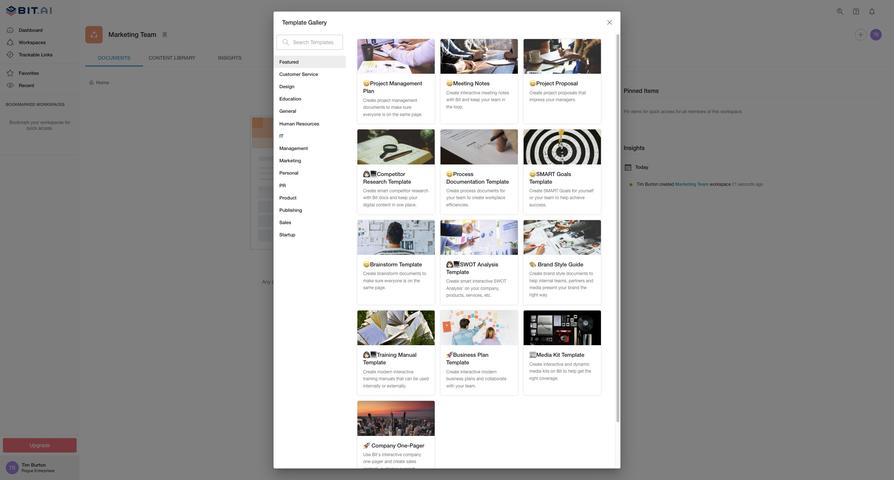 Task type: vqa. For each thing, say whether or not it's contained in the screenshot.
Plan
yes



Task type: locate. For each thing, give the bounding box(es) containing it.
to right you
[[434, 279, 439, 285]]

guide
[[569, 261, 584, 268]]

create project management documents to make sure everyone is on the same page.
[[364, 98, 423, 117]]

and
[[462, 97, 470, 102], [390, 196, 397, 201], [587, 278, 594, 284], [565, 362, 573, 367], [477, 377, 484, 382], [385, 460, 392, 465]]

😀project up impress
[[530, 80, 555, 87]]

help inside create smart goals for yourself or your team to help achieve success.
[[561, 196, 569, 201]]

to down 'smart'
[[556, 196, 560, 201]]

goals up achieve
[[560, 188, 571, 193]]

your
[[482, 97, 490, 102], [546, 97, 555, 102], [31, 120, 39, 125], [409, 196, 418, 201], [447, 196, 455, 201], [535, 196, 544, 201], [559, 286, 567, 291], [471, 286, 480, 291], [456, 384, 465, 389]]

tim burton created marketing team workspace 21 seconds ago
[[637, 182, 764, 187]]

loop.
[[454, 104, 464, 110]]

tab list
[[85, 49, 884, 67]]

same
[[400, 112, 411, 117], [364, 286, 374, 291]]

personal button
[[274, 167, 346, 179]]

to inside the 'create interactive and dynamic media kits on bit to help get the right coverage.'
[[564, 369, 567, 374]]

2 horizontal spatial marketing
[[676, 182, 697, 187]]

documents up partners
[[567, 271, 589, 276]]

😀process documentation template image
[[441, 130, 518, 164]]

product
[[280, 195, 297, 201]]

partners
[[569, 278, 585, 284]]

interactive up can at the bottom left
[[394, 370, 414, 375]]

1 horizontal spatial bit
[[456, 97, 461, 102]]

1 horizontal spatial management
[[390, 80, 423, 87]]

1 vertical spatial tim
[[22, 462, 30, 468]]

yourself
[[579, 188, 594, 193]]

👩🏻💻training manual template
[[364, 352, 417, 366]]

create inside create brainstorm documents to make sure everyone is on the same page.
[[364, 271, 376, 276]]

template for 👩🏻💻training manual template
[[364, 359, 386, 366]]

0 vertical spatial in
[[502, 97, 506, 102]]

create inside use bit's interactive company one-pager and create sales content, customer support resources, media kits, etc.
[[393, 460, 405, 465]]

same down management
[[400, 112, 411, 117]]

bit left docs at the left of the page
[[373, 196, 378, 201]]

template inside 👩🏻💻competitor research template
[[389, 178, 411, 185]]

0 horizontal spatial 😀project
[[364, 80, 388, 87]]

internally
[[364, 384, 381, 389]]

workspace. down will
[[362, 287, 388, 292]]

create for 🚀business plan template
[[447, 370, 460, 375]]

create inside create project management documents to make sure everyone is on the same page.
[[364, 98, 376, 103]]

1 horizontal spatial workspace
[[710, 182, 732, 187]]

for left all
[[677, 109, 682, 114]]

0 vertical spatial etc.
[[485, 293, 492, 298]]

create left the new
[[580, 79, 595, 85]]

2 modern from the left
[[482, 370, 497, 375]]

template gallery dialog
[[274, 12, 621, 480]]

be inside the create modern interactive training manuals that can be used internally or externally.
[[414, 377, 419, 382]]

create brainstorm documents to make sure everyone is on the same page.
[[364, 271, 427, 291]]

0 vertical spatial bit
[[456, 97, 461, 102]]

the down partners
[[581, 286, 587, 291]]

0 vertical spatial page.
[[412, 112, 423, 117]]

all
[[683, 109, 687, 114]]

0 horizontal spatial in
[[340, 279, 344, 285]]

project for management
[[378, 98, 391, 103]]

1 horizontal spatial that
[[579, 90, 586, 95]]

bit up loop.
[[456, 97, 461, 102]]

your up 'access.'
[[31, 120, 39, 125]]

create inside create smart goals for yourself or your team to help achieve success.
[[530, 188, 543, 193]]

smart inside 'create smart interactive swot analysis' on your company, products, services, etc.'
[[461, 279, 472, 284]]

everyone inside create brainstorm documents to make sure everyone is on the same page.
[[385, 278, 403, 284]]

create inside create process documents for your team to create workplace efficiencies.
[[472, 196, 485, 201]]

0 vertical spatial plan
[[364, 88, 375, 94]]

2 horizontal spatial in
[[502, 97, 506, 102]]

create inside 'create smart interactive swot analysis' on your company, products, services, etc.'
[[447, 279, 460, 284]]

your up success.
[[535, 196, 544, 201]]

0 vertical spatial insights
[[218, 55, 242, 61]]

quick down bookmark on the top left of page
[[26, 126, 37, 131]]

media left kits
[[530, 369, 542, 374]]

create interactive meeting notes with bit and keep your team in the loop.
[[447, 90, 510, 110]]

to inside create brainstorm documents to make sure everyone is on the same page.
[[423, 271, 427, 276]]

1 vertical spatial be
[[414, 377, 419, 382]]

modern inside create interactive modern business plans and collaborate with your team.
[[482, 370, 497, 375]]

success.
[[530, 203, 547, 208]]

right
[[530, 293, 539, 298], [530, 376, 539, 381]]

2 vertical spatial media
[[385, 474, 397, 479]]

template for 😀smart goals template
[[530, 178, 553, 185]]

0 vertical spatial with
[[447, 97, 455, 102]]

team down 'smart'
[[545, 196, 555, 201]]

with for 😀meeting notes
[[447, 97, 455, 102]]

smart up analysis'
[[461, 279, 472, 284]]

create for 👩🏻💻competitor research template
[[364, 188, 376, 193]]

insights link
[[201, 49, 259, 67]]

workspace.
[[721, 109, 743, 114], [362, 287, 388, 292]]

of
[[708, 109, 712, 114]]

on inside the 'create interactive and dynamic media kits on bit to help get the right coverage.'
[[551, 369, 556, 374]]

0 horizontal spatial etc.
[[407, 474, 414, 479]]

competitor
[[390, 188, 411, 193]]

interactive down 🚀 company one-pager
[[382, 452, 402, 458]]

make inside create project management documents to make sure everyone is on the same page.
[[392, 105, 402, 110]]

0 horizontal spatial is
[[382, 112, 386, 117]]

help
[[561, 196, 569, 201], [530, 278, 538, 284], [569, 369, 577, 374]]

right left coverage.
[[530, 376, 539, 381]]

media up the way.
[[530, 286, 542, 291]]

in inside create interactive meeting notes with bit and keep your team in the loop.
[[502, 97, 506, 102]]

that inside the create modern interactive training manuals that can be used internally or externally.
[[397, 377, 404, 382]]

1 horizontal spatial in
[[392, 203, 396, 208]]

documents
[[364, 105, 385, 110], [477, 188, 499, 193], [400, 271, 422, 276], [567, 271, 589, 276], [272, 279, 298, 285]]

documents inside any documents or folders created in this workspace will be visible to you or to anyone added to this workspace.
[[272, 279, 298, 285]]

team up efficiencies.
[[456, 196, 466, 201]]

1 vertical spatial brand
[[569, 286, 580, 291]]

pin items for quick access for all members of this workspace.
[[624, 109, 743, 114]]

create up impress
[[530, 90, 543, 95]]

0 vertical spatial be
[[390, 279, 396, 285]]

personal
[[280, 170, 299, 176]]

0 horizontal spatial workspace.
[[362, 287, 388, 292]]

bit up coverage.
[[557, 369, 562, 374]]

template up 'workplace'
[[487, 178, 509, 185]]

create inside create interactive meeting notes with bit and keep your team in the loop.
[[447, 90, 460, 95]]

template
[[283, 19, 307, 26], [389, 178, 411, 185], [487, 178, 509, 185], [530, 178, 553, 185], [400, 261, 422, 268], [447, 269, 470, 275], [562, 352, 585, 358], [364, 359, 386, 366], [447, 359, 470, 366]]

etc. inside use bit's interactive company one-pager and create sales content, customer support resources, media kits, etc.
[[407, 474, 414, 479]]

is left you
[[404, 278, 407, 284]]

0 vertical spatial make
[[392, 105, 402, 110]]

1 vertical spatial that
[[397, 377, 404, 382]]

created up added
[[322, 279, 339, 285]]

in left one
[[392, 203, 396, 208]]

marketing for marketing
[[280, 158, 301, 164]]

is
[[382, 112, 386, 117], [404, 278, 407, 284]]

bookmark image
[[161, 30, 169, 39]]

0 vertical spatial tb
[[874, 32, 880, 37]]

2 horizontal spatial bit
[[557, 369, 562, 374]]

page. inside create brainstorm documents to make sure everyone is on the same page.
[[375, 286, 386, 291]]

1 horizontal spatial tb
[[874, 32, 880, 37]]

etc. down company, in the bottom right of the page
[[485, 293, 492, 298]]

help left achieve
[[561, 196, 569, 201]]

0 horizontal spatial modern
[[378, 370, 393, 375]]

1 vertical spatial workspace.
[[362, 287, 388, 292]]

0 horizontal spatial smart
[[378, 188, 389, 193]]

workspace
[[710, 182, 732, 187], [355, 279, 380, 285]]

with inside create interactive meeting notes with bit and keep your team in the loop.
[[447, 97, 455, 102]]

sales
[[407, 460, 417, 465]]

and up loop.
[[462, 97, 470, 102]]

created left 'marketing team' link
[[660, 182, 675, 187]]

0 vertical spatial media
[[530, 286, 542, 291]]

1 vertical spatial create
[[393, 460, 405, 465]]

home
[[96, 80, 109, 85]]

for up achieve
[[572, 188, 578, 193]]

your down teams, at the right of the page
[[559, 286, 567, 291]]

plan right 🚀business
[[478, 352, 489, 358]]

workspace. right of
[[721, 109, 743, 114]]

the inside the 'create interactive and dynamic media kits on bit to help get the right coverage.'
[[586, 369, 592, 374]]

0 vertical spatial tim
[[637, 182, 645, 187]]

😀brainstorm
[[364, 261, 398, 268]]

0 vertical spatial right
[[530, 293, 539, 298]]

create down process
[[472, 196, 485, 201]]

template for 👩🏻💻competitor research template
[[389, 178, 411, 185]]

in up added
[[340, 279, 344, 285]]

tim inside tim burton created marketing team workspace 21 seconds ago
[[637, 182, 645, 187]]

1 horizontal spatial team
[[698, 182, 709, 187]]

create process documents for your team to create workplace efficiencies.
[[447, 188, 506, 208]]

😀meeting notes image
[[441, 39, 518, 74]]

team.
[[466, 384, 477, 389]]

create down 😀project management plan
[[364, 98, 376, 103]]

0 vertical spatial workspace
[[710, 182, 732, 187]]

create up support
[[393, 460, 405, 465]]

media down customer
[[385, 474, 397, 479]]

0 horizontal spatial brand
[[544, 271, 555, 276]]

quick left access
[[650, 109, 660, 114]]

2 vertical spatial in
[[340, 279, 344, 285]]

1 vertical spatial etc.
[[407, 474, 414, 479]]

publishing
[[280, 207, 302, 213]]

create up 'business'
[[447, 370, 460, 375]]

keep down 'notes'
[[471, 97, 481, 102]]

1 horizontal spatial make
[[392, 105, 402, 110]]

management up management
[[390, 80, 423, 87]]

1 horizontal spatial burton
[[646, 182, 659, 187]]

team left bookmark icon
[[140, 31, 157, 38]]

workspaces
[[36, 102, 65, 107]]

2 😀project from the left
[[530, 80, 555, 87]]

everyone down 😀project management plan
[[364, 112, 381, 117]]

0 vertical spatial is
[[382, 112, 386, 117]]

quick
[[650, 109, 660, 114], [26, 126, 37, 131]]

create inside create smart competitor research with bit docs and keep your digital content in one place.
[[364, 188, 376, 193]]

to left get
[[564, 369, 567, 374]]

create down research at the left of the page
[[364, 188, 376, 193]]

general button
[[274, 105, 346, 117]]

📰media kit template
[[530, 352, 585, 358]]

0 horizontal spatial keep
[[399, 196, 408, 201]]

template inside 🚀business plan template
[[447, 359, 470, 366]]

0 horizontal spatial project
[[378, 98, 391, 103]]

0 horizontal spatial team
[[140, 31, 157, 38]]

this right of
[[713, 109, 720, 114]]

0 vertical spatial create
[[472, 196, 485, 201]]

0 vertical spatial created
[[660, 182, 675, 187]]

use
[[364, 452, 371, 458]]

the left loop.
[[447, 104, 453, 110]]

template inside 👩🏻💻training manual template
[[364, 359, 386, 366]]

keep up one
[[399, 196, 408, 201]]

your right impress
[[546, 97, 555, 102]]

1 horizontal spatial page.
[[412, 112, 423, 117]]

page. down will
[[375, 286, 386, 291]]

style
[[557, 271, 566, 276]]

😀smart goals template
[[530, 171, 572, 185]]

interactive up 'plans'
[[461, 370, 481, 375]]

plan inside 🚀business plan template
[[478, 352, 489, 358]]

template up competitor
[[389, 178, 411, 185]]

😀project for 😀project proposal
[[530, 80, 555, 87]]

be
[[390, 279, 396, 285], [414, 377, 419, 382]]

1 vertical spatial sure
[[375, 278, 384, 284]]

documentation
[[447, 178, 485, 185]]

create for 🎨 brand style guide
[[530, 271, 543, 276]]

0 vertical spatial workspace.
[[721, 109, 743, 114]]

😀meeting
[[447, 80, 474, 87]]

goals inside create smart goals for yourself or your team to help achieve success.
[[560, 188, 571, 193]]

0 vertical spatial quick
[[650, 109, 660, 114]]

burton down today
[[646, 182, 659, 187]]

documents inside create project management documents to make sure everyone is on the same page.
[[364, 105, 385, 110]]

template up 'dynamic'
[[562, 352, 585, 358]]

0 vertical spatial team
[[140, 31, 157, 38]]

burton up the enterprises
[[31, 462, 46, 468]]

design
[[280, 84, 295, 89]]

for inside create smart goals for yourself or your team to help achieve success.
[[572, 188, 578, 193]]

project inside create project proposals that impress your managers.
[[544, 90, 557, 95]]

1 horizontal spatial marketing
[[280, 158, 301, 164]]

1 vertical spatial tb
[[9, 465, 15, 471]]

for for 😀smart goals template
[[572, 188, 578, 193]]

0 vertical spatial help
[[561, 196, 569, 201]]

interactive inside the create modern interactive training manuals that can be used internally or externally.
[[394, 370, 414, 375]]

on right kits
[[551, 369, 556, 374]]

favorites button
[[0, 67, 80, 79]]

burton inside tim burton rogue enterprises
[[31, 462, 46, 468]]

bookmarked workspaces
[[6, 102, 65, 107]]

page.
[[412, 112, 423, 117], [375, 286, 386, 291]]

smart for research
[[378, 188, 389, 193]]

proposals
[[559, 90, 578, 95]]

in inside create smart competitor research with bit docs and keep your digital content in one place.
[[392, 203, 396, 208]]

your inside create smart competitor research with bit docs and keep your digital content in one place.
[[409, 196, 418, 201]]

dashboard button
[[0, 24, 80, 36]]

1 horizontal spatial team
[[491, 97, 501, 102]]

1 horizontal spatial 😀project
[[530, 80, 555, 87]]

your inside create process documents for your team to create workplace efficiencies.
[[447, 196, 455, 201]]

0 horizontal spatial everyone
[[364, 112, 381, 117]]

1 modern from the left
[[378, 370, 393, 375]]

create for documentation
[[472, 196, 485, 201]]

0 horizontal spatial tb
[[9, 465, 15, 471]]

the right get
[[586, 369, 592, 374]]

1 😀project from the left
[[364, 80, 388, 87]]

page. inside create project management documents to make sure everyone is on the same page.
[[412, 112, 423, 117]]

0 vertical spatial goals
[[557, 171, 572, 177]]

publishing button
[[274, 204, 346, 216]]

resources
[[296, 121, 320, 126]]

be right will
[[390, 279, 396, 285]]

1 right from the top
[[530, 293, 539, 298]]

same inside create brainstorm documents to make sure everyone is on the same page.
[[364, 286, 374, 291]]

0 horizontal spatial be
[[390, 279, 396, 285]]

0 horizontal spatial quick
[[26, 126, 37, 131]]

get
[[578, 369, 584, 374]]

create down 📰media
[[530, 362, 543, 367]]

brand up the internal
[[544, 271, 555, 276]]

1 horizontal spatial insights
[[624, 144, 645, 151]]

content,
[[364, 467, 379, 472]]

1 vertical spatial created
[[322, 279, 339, 285]]

tim up rogue in the left bottom of the page
[[22, 462, 30, 468]]

create for 😀project proposal
[[530, 90, 543, 95]]

create inside create brand style documents to help internal teams, partners and media present your brand the right way.
[[530, 271, 543, 276]]

1 horizontal spatial workspace.
[[721, 109, 743, 114]]

sure
[[403, 105, 412, 110], [375, 278, 384, 284]]

with inside create smart competitor research with bit docs and keep your digital content in one place.
[[364, 196, 372, 201]]

that right proposals
[[579, 90, 586, 95]]

burton for marketing
[[646, 182, 659, 187]]

marketing for marketing team
[[109, 31, 139, 38]]

🚀 company one-pager image
[[358, 401, 435, 436]]

tab list containing documents
[[85, 49, 884, 67]]

or down manuals
[[382, 384, 386, 389]]

1 vertical spatial burton
[[31, 462, 46, 468]]

marketing inside the marketing button
[[280, 158, 301, 164]]

template down 😀smart
[[530, 178, 553, 185]]

with
[[447, 97, 455, 102], [364, 196, 372, 201], [447, 384, 455, 389]]

0 horizontal spatial workspace
[[355, 279, 380, 285]]

1 vertical spatial help
[[530, 278, 538, 284]]

on left you
[[408, 278, 413, 284]]

your inside create brand style documents to help internal teams, partners and media present your brand the right way.
[[559, 286, 567, 291]]

create up training
[[364, 370, 376, 375]]

pin
[[624, 109, 631, 114]]

your up place.
[[409, 196, 418, 201]]

1 vertical spatial bit
[[373, 196, 378, 201]]

template for 😀process documentation template
[[487, 178, 509, 185]]

📰media kit template image
[[524, 311, 602, 346]]

1 horizontal spatial same
[[400, 112, 411, 117]]

and inside the 'create interactive and dynamic media kits on bit to help get the right coverage.'
[[565, 362, 573, 367]]

template inside 👩🏻💻swot analysis template
[[447, 269, 470, 275]]

favorites
[[19, 70, 39, 76]]

this up more
[[353, 287, 361, 292]]

use bit's interactive company one-pager and create sales content, customer support resources, media kits, etc.
[[364, 452, 422, 479]]

🚀 company one-pager
[[364, 442, 425, 449]]

😀project up create project management documents to make sure everyone is on the same page.
[[364, 80, 388, 87]]

with inside create interactive modern business plans and collaborate with your team.
[[447, 384, 455, 389]]

and right partners
[[587, 278, 594, 284]]

today
[[636, 164, 649, 170]]

1 vertical spatial everyone
[[385, 278, 403, 284]]

modern
[[378, 370, 393, 375], [482, 370, 497, 375]]

👩🏻💻competitor research template
[[364, 171, 411, 185]]

1 vertical spatial with
[[364, 196, 372, 201]]

content library link
[[143, 49, 201, 67]]

documents up visible
[[400, 271, 422, 276]]

0 horizontal spatial burton
[[31, 462, 46, 468]]

make down management
[[392, 105, 402, 110]]

1 horizontal spatial tim
[[637, 182, 645, 187]]

be right can at the bottom left
[[414, 377, 419, 382]]

internal
[[539, 278, 554, 284]]

1 vertical spatial workspace
[[355, 279, 380, 285]]

smart
[[378, 188, 389, 193], [461, 279, 472, 284]]

🎨 brand style guide image
[[524, 220, 602, 255]]

your inside create smart goals for yourself or your team to help achieve success.
[[535, 196, 544, 201]]

smart inside create smart competitor research with bit docs and keep your digital content in one place.
[[378, 188, 389, 193]]

1 horizontal spatial is
[[404, 278, 407, 284]]

management inside 😀project management plan
[[390, 80, 423, 87]]

documents down 😀project management plan
[[364, 105, 385, 110]]

1 vertical spatial keep
[[399, 196, 408, 201]]

interactive up company, in the bottom right of the page
[[473, 279, 493, 284]]

interactive inside create interactive meeting notes with bit and keep your team in the loop.
[[461, 90, 481, 95]]

or up success.
[[530, 196, 534, 201]]

sure down management
[[403, 105, 412, 110]]

workspace down the documents.
[[355, 279, 380, 285]]

0 vertical spatial keep
[[471, 97, 481, 102]]

template inside 😀process documentation template
[[487, 178, 509, 185]]

0 horizontal spatial same
[[364, 286, 374, 291]]

1 horizontal spatial smart
[[461, 279, 472, 284]]

or right you
[[428, 279, 433, 285]]

upgrade button
[[3, 438, 77, 453]]

2 right from the top
[[530, 376, 539, 381]]

1 horizontal spatial modern
[[482, 370, 497, 375]]

same inside create project management documents to make sure everyone is on the same page.
[[400, 112, 411, 117]]

😀project proposal image
[[524, 39, 602, 74]]

project down 😀project management plan
[[378, 98, 391, 103]]

goals up 'smart'
[[557, 171, 572, 177]]

is inside create project management documents to make sure everyone is on the same page.
[[382, 112, 386, 117]]

1 horizontal spatial keep
[[471, 97, 481, 102]]

your inside create project proposals that impress your managers.
[[546, 97, 555, 102]]

access
[[662, 109, 675, 114]]

1 vertical spatial insights
[[624, 144, 645, 151]]

and inside create interactive meeting notes with bit and keep your team in the loop.
[[462, 97, 470, 102]]

burton inside tim burton created marketing team workspace 21 seconds ago
[[646, 182, 659, 187]]

documents up 'workplace'
[[477, 188, 499, 193]]

1 horizontal spatial project
[[544, 90, 557, 95]]

one-
[[398, 442, 410, 449]]

😀smart
[[530, 171, 556, 177]]

make
[[392, 105, 402, 110], [364, 278, 374, 284]]

create for 😀project management plan
[[364, 98, 376, 103]]

help inside the 'create interactive and dynamic media kits on bit to help get the right coverage.'
[[569, 369, 577, 374]]

1 vertical spatial right
[[530, 376, 539, 381]]

create
[[580, 79, 595, 85], [447, 90, 460, 95], [530, 90, 543, 95], [364, 98, 376, 103], [364, 188, 376, 193], [447, 188, 460, 193], [530, 188, 543, 193], [364, 271, 376, 276], [530, 271, 543, 276], [447, 279, 460, 284], [530, 362, 543, 367], [364, 370, 376, 375], [447, 370, 460, 375]]

bit inside create smart competitor research with bit docs and keep your digital content in one place.
[[373, 196, 378, 201]]

media
[[530, 286, 542, 291], [530, 369, 542, 374], [385, 474, 397, 479]]

0 horizontal spatial that
[[397, 377, 404, 382]]

your inside create interactive meeting notes with bit and keep your team in the loop.
[[482, 97, 490, 102]]

project inside create project management documents to make sure everyone is on the same page.
[[378, 98, 391, 103]]

bit inside create interactive meeting notes with bit and keep your team in the loop.
[[456, 97, 461, 102]]

0 horizontal spatial team
[[456, 196, 466, 201]]

1 vertical spatial plan
[[478, 352, 489, 358]]

0 horizontal spatial plan
[[364, 88, 375, 94]]

1 vertical spatial smart
[[461, 279, 472, 284]]

that
[[579, 90, 586, 95], [397, 377, 404, 382]]

settings
[[276, 55, 300, 61]]

brand down partners
[[569, 286, 580, 291]]

brand
[[538, 261, 553, 268]]

interactive down kit
[[544, 362, 564, 367]]

create inside create process documents for your team to create workplace efficiencies.
[[447, 188, 460, 193]]

documents
[[98, 55, 131, 61]]

items
[[645, 87, 659, 94]]

to down process
[[467, 196, 471, 201]]

0 vertical spatial same
[[400, 112, 411, 117]]

1 vertical spatial in
[[392, 203, 396, 208]]

help left get
[[569, 369, 577, 374]]

create up analysis'
[[447, 279, 460, 284]]

help left the internal
[[530, 278, 538, 284]]

2 vertical spatial with
[[447, 384, 455, 389]]

team left 21
[[698, 182, 709, 187]]

0 horizontal spatial created
[[322, 279, 339, 285]]

with up digital
[[364, 196, 372, 201]]

0 horizontal spatial make
[[364, 278, 374, 284]]

🎨 brand style guide
[[530, 261, 584, 268]]

create down 😀brainstorm
[[364, 271, 376, 276]]

template down 👩🏻💻swot
[[447, 269, 470, 275]]

create inside the 'create interactive and dynamic media kits on bit to help get the right coverage.'
[[530, 362, 543, 367]]



Task type: describe. For each thing, give the bounding box(es) containing it.
to inside create process documents for your team to create workplace efficiencies.
[[467, 196, 471, 201]]

1 vertical spatial this
[[346, 279, 354, 285]]

any
[[350, 266, 359, 272]]

any
[[262, 279, 271, 285]]

in inside any documents or folders created in this workspace will be visible to you or to anyone added to this workspace.
[[340, 279, 344, 285]]

learn more link
[[331, 293, 370, 308]]

analysis'
[[447, 286, 464, 291]]

the inside create brand style documents to help internal teams, partners and media present your brand the right way.
[[581, 286, 587, 291]]

any documents or folders created in this workspace will be visible to you or to anyone added to this workspace.
[[262, 279, 439, 292]]

to inside create project management documents to make sure everyone is on the same page.
[[387, 105, 390, 110]]

😀project for 😀project management plan
[[364, 80, 388, 87]]

more
[[352, 297, 364, 303]]

customer
[[280, 71, 301, 77]]

modern inside the create modern interactive training manuals that can be used internally or externally.
[[378, 370, 393, 375]]

😀project proposal
[[530, 80, 578, 87]]

create for 😀smart goals template
[[530, 188, 543, 193]]

for right items at top right
[[643, 109, 649, 114]]

🚀business plan template
[[447, 352, 489, 366]]

sure inside create brainstorm documents to make sure everyone is on the same page.
[[375, 278, 384, 284]]

to inside create brand style documents to help internal teams, partners and media present your brand the right way.
[[590, 271, 594, 276]]

meeting
[[482, 90, 498, 95]]

media inside use bit's interactive company one-pager and create sales content, customer support resources, media kits, etc.
[[385, 474, 397, 479]]

the inside create project management documents to make sure everyone is on the same page.
[[393, 112, 399, 117]]

trackable links
[[19, 52, 53, 58]]

2 vertical spatial marketing
[[676, 182, 697, 187]]

created inside any documents or folders created in this workspace will be visible to you or to anyone added to this workspace.
[[322, 279, 339, 285]]

bookmark your workspaces for quick access.
[[9, 120, 70, 131]]

create new
[[580, 79, 607, 85]]

documents inside create brainstorm documents to make sure everyone is on the same page.
[[400, 271, 422, 276]]

goals inside 😀smart goals template
[[557, 171, 572, 177]]

docs
[[379, 196, 389, 201]]

your inside bookmark your workspaces for quick access.
[[31, 120, 39, 125]]

management inside button
[[280, 145, 308, 151]]

or inside create smart goals for yourself or your team to help achieve success.
[[530, 196, 534, 201]]

template for 🚀business plan template
[[447, 359, 470, 366]]

👩🏻💻competitor research template image
[[358, 130, 435, 164]]

quick inside bookmark your workspaces for quick access.
[[26, 126, 37, 131]]

workspace inside tim burton created marketing team workspace 21 seconds ago
[[710, 182, 732, 187]]

kit
[[554, 352, 561, 358]]

tim for marketing
[[637, 182, 645, 187]]

ago
[[757, 182, 764, 187]]

1 horizontal spatial quick
[[650, 109, 660, 114]]

everyone inside create project management documents to make sure everyone is on the same page.
[[364, 112, 381, 117]]

impress
[[530, 97, 545, 102]]

😀process
[[447, 171, 474, 177]]

smart for analysis
[[461, 279, 472, 284]]

marketing team
[[109, 31, 157, 38]]

team inside create interactive meeting notes with bit and keep your team in the loop.
[[491, 97, 501, 102]]

and inside create interactive modern business plans and collaborate with your team.
[[477, 377, 484, 382]]

👩🏻💻swot
[[447, 261, 476, 268]]

create for 👩🏻💻swot analysis template
[[447, 279, 460, 284]]

bit for 😀meeting notes
[[456, 97, 461, 102]]

way.
[[540, 293, 549, 298]]

interactive inside 'create smart interactive swot analysis' on your company, products, services, etc.'
[[473, 279, 493, 284]]

products,
[[447, 293, 465, 298]]

to right added
[[347, 287, 351, 292]]

your inside create interactive modern business plans and collaborate with your team.
[[456, 384, 465, 389]]

startup button
[[274, 229, 346, 241]]

that inside create project proposals that impress your managers.
[[579, 90, 586, 95]]

design button
[[274, 80, 346, 93]]

workspace inside any documents or folders created in this workspace will be visible to you or to anyone added to this workspace.
[[355, 279, 380, 285]]

one-
[[364, 460, 372, 465]]

2 vertical spatial this
[[353, 287, 361, 292]]

create for 😀process documentation template
[[447, 188, 460, 193]]

recent
[[19, 83, 34, 88]]

📰media
[[530, 352, 552, 358]]

burton for enterprises
[[31, 462, 46, 468]]

recent button
[[0, 79, 80, 92]]

team inside create smart goals for yourself or your team to help achieve success.
[[545, 196, 555, 201]]

create for 📰media kit template
[[530, 362, 543, 367]]

and inside create brand style documents to help internal teams, partners and media present your brand the right way.
[[587, 278, 594, 284]]

created inside tim burton created marketing team workspace 21 seconds ago
[[660, 182, 675, 187]]

😀meeting notes
[[447, 80, 490, 87]]

is inside create brainstorm documents to make sure everyone is on the same page.
[[404, 278, 407, 284]]

for for 😀process documentation template
[[500, 188, 506, 193]]

kits,
[[398, 474, 406, 479]]

media inside the 'create interactive and dynamic media kits on bit to help get the right coverage.'
[[530, 369, 542, 374]]

help inside create brand style documents to help internal teams, partners and media present your brand the right way.
[[530, 278, 538, 284]]

new
[[597, 79, 607, 85]]

teams,
[[555, 278, 568, 284]]

media inside create brand style documents to help internal teams, partners and media present your brand the right way.
[[530, 286, 542, 291]]

your inside 'create smart interactive swot analysis' on your company, products, services, etc.'
[[471, 286, 480, 291]]

education
[[280, 96, 302, 102]]

content library
[[149, 55, 196, 61]]

manuals
[[379, 377, 395, 382]]

right inside the 'create interactive and dynamic media kits on bit to help get the right coverage.'
[[530, 376, 539, 381]]

trackable
[[19, 52, 40, 58]]

and inside use bit's interactive company one-pager and create sales content, customer support resources, media kits, etc.
[[385, 460, 392, 465]]

management
[[392, 98, 418, 103]]

project for proposal
[[544, 90, 557, 95]]

👩🏻💻swot analysis template image
[[441, 220, 518, 255]]

team inside create process documents for your team to create workplace efficiencies.
[[456, 196, 466, 201]]

human
[[280, 121, 295, 126]]

research
[[364, 178, 387, 185]]

bit for 👩🏻💻competitor research template
[[373, 196, 378, 201]]

to inside create smart goals for yourself or your team to help achieve success.
[[556, 196, 560, 201]]

create for 😀meeting notes
[[447, 90, 460, 95]]

content
[[149, 55, 173, 61]]

create for 😀brainstorm template
[[364, 271, 376, 276]]

customer service button
[[274, 68, 346, 80]]

0 vertical spatial this
[[713, 109, 720, 114]]

content
[[376, 203, 391, 208]]

create project proposals that impress your managers.
[[530, 90, 586, 102]]

bit inside the 'create interactive and dynamic media kits on bit to help get the right coverage.'
[[557, 369, 562, 374]]

tim for enterprises
[[22, 462, 30, 468]]

👩🏻💻training
[[364, 352, 397, 358]]

keep inside create interactive meeting notes with bit and keep your team in the loop.
[[471, 97, 481, 102]]

interactive inside use bit's interactive company one-pager and create sales content, customer support resources, media kits, etc.
[[382, 452, 402, 458]]

you
[[308, 266, 318, 272]]

for for bookmarked workspaces
[[65, 120, 70, 125]]

interactive inside the 'create interactive and dynamic media kits on bit to help get the right coverage.'
[[544, 362, 564, 367]]

create for company
[[393, 460, 405, 465]]

don't
[[320, 266, 334, 272]]

template left gallery
[[283, 19, 307, 26]]

proposal
[[556, 80, 578, 87]]

template for 👩🏻💻swot analysis template
[[447, 269, 470, 275]]

learn
[[337, 297, 350, 303]]

pinned
[[624, 87, 643, 94]]

help for 📰media kit template
[[569, 369, 577, 374]]

template up visible
[[400, 261, 422, 268]]

1 vertical spatial team
[[698, 182, 709, 187]]

resources,
[[364, 474, 384, 479]]

the inside create interactive meeting notes with bit and keep your team in the loop.
[[447, 104, 453, 110]]

members
[[688, 109, 707, 114]]

bit's
[[372, 452, 381, 458]]

Search Templates... search field
[[293, 35, 343, 50]]

be inside any documents or folders created in this workspace will be visible to you or to anyone added to this workspace.
[[390, 279, 396, 285]]

help for 😀smart goals template
[[561, 196, 569, 201]]

the inside create brainstorm documents to make sure everyone is on the same page.
[[414, 278, 420, 284]]

featured
[[280, 59, 299, 65]]

😀project management plan image
[[358, 39, 435, 74]]

documents.
[[361, 266, 393, 272]]

documents inside create brand style documents to help internal teams, partners and media present your brand the right way.
[[567, 271, 589, 276]]

marketing button
[[274, 155, 346, 167]]

on inside 'create smart interactive swot analysis' on your company, products, services, etc.'
[[465, 286, 470, 291]]

present
[[543, 286, 558, 291]]

education button
[[274, 93, 346, 105]]

anyone
[[313, 287, 329, 292]]

or inside the create modern interactive training manuals that can be used internally or externally.
[[382, 384, 386, 389]]

one
[[397, 203, 404, 208]]

have
[[335, 266, 348, 272]]

plan inside 😀project management plan
[[364, 88, 375, 94]]

customer service
[[280, 71, 318, 77]]

keep inside create smart competitor research with bit docs and keep your digital content in one place.
[[399, 196, 408, 201]]

make inside create brainstorm documents to make sure everyone is on the same page.
[[364, 278, 374, 284]]

interactive inside create interactive modern business plans and collaborate with your team.
[[461, 370, 481, 375]]

create for 👩🏻💻training manual template
[[364, 370, 376, 375]]

create smart competitor research with bit docs and keep your digital content in one place.
[[364, 188, 429, 208]]

tb inside tb button
[[874, 32, 880, 37]]

pr
[[280, 182, 286, 188]]

😀project management plan
[[364, 80, 423, 94]]

workspaces button
[[0, 36, 80, 48]]

0 horizontal spatial insights
[[218, 55, 242, 61]]

services,
[[466, 293, 484, 298]]

🚀business plan template image
[[441, 311, 518, 346]]

can
[[405, 377, 412, 382]]

added
[[331, 287, 345, 292]]

😀smart goals template image
[[524, 130, 602, 164]]

links
[[41, 52, 53, 58]]

on inside create project management documents to make sure everyone is on the same page.
[[387, 112, 392, 117]]

workspace. inside any documents or folders created in this workspace will be visible to you or to anyone added to this workspace.
[[362, 287, 388, 292]]

and inside create smart competitor research with bit docs and keep your digital content in one place.
[[390, 196, 397, 201]]

company
[[403, 452, 422, 458]]

upgrade
[[30, 442, 50, 448]]

😀brainstorm template image
[[358, 220, 435, 255]]

it
[[280, 133, 284, 139]]

you don't have any documents.
[[308, 266, 393, 272]]

service
[[302, 71, 318, 77]]

template for 📰media kit template
[[562, 352, 585, 358]]

create smart interactive swot analysis' on your company, products, services, etc.
[[447, 279, 507, 298]]

😀process documentation template
[[447, 171, 509, 185]]

etc. inside 'create smart interactive swot analysis' on your company, products, services, etc.'
[[485, 293, 492, 298]]

used
[[420, 377, 429, 382]]

create inside button
[[580, 79, 595, 85]]

to left you
[[413, 279, 417, 285]]

sure inside create project management documents to make sure everyone is on the same page.
[[403, 105, 412, 110]]

right inside create brand style documents to help internal teams, partners and media present your brand the right way.
[[530, 293, 539, 298]]

👩🏻💻training manual template image
[[358, 311, 435, 346]]

or left folders
[[299, 279, 304, 285]]

on inside create brainstorm documents to make sure everyone is on the same page.
[[408, 278, 413, 284]]

with for 👩🏻💻competitor research template
[[364, 196, 372, 201]]

managers.
[[556, 97, 577, 102]]

1 horizontal spatial brand
[[569, 286, 580, 291]]

sales
[[280, 220, 291, 225]]

documents inside create process documents for your team to create workplace efficiencies.
[[477, 188, 499, 193]]

home link
[[88, 79, 109, 86]]

pager
[[410, 442, 425, 449]]



